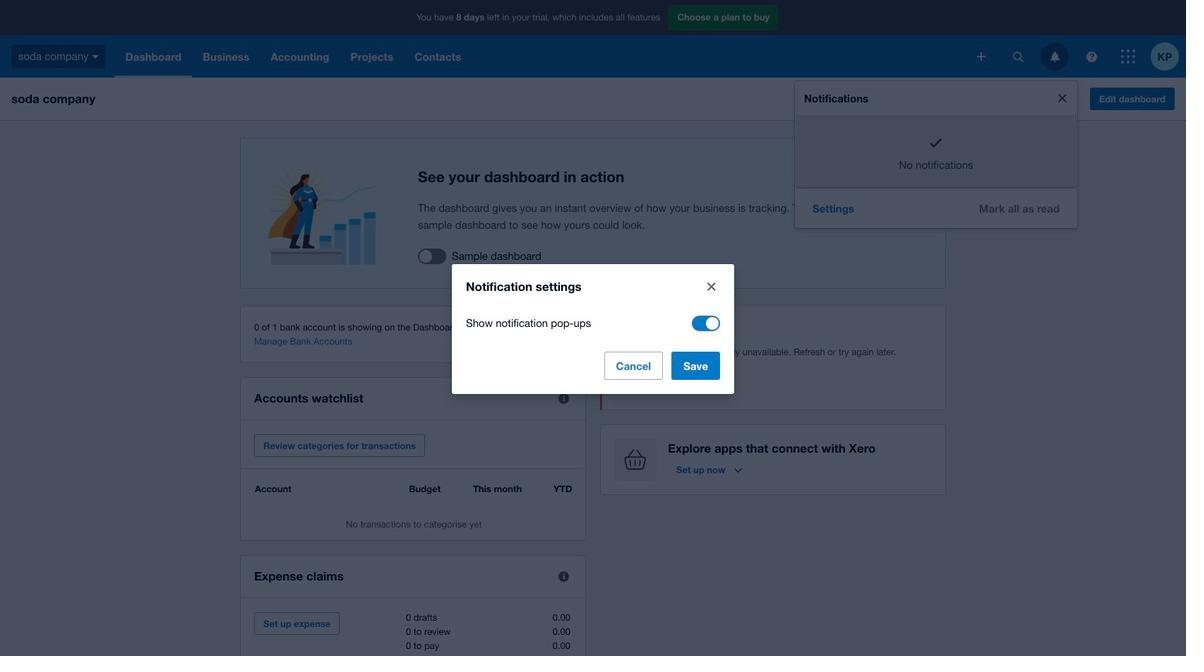 Task type: locate. For each thing, give the bounding box(es) containing it.
group
[[795, 81, 1078, 228]]

document
[[617, 337, 932, 360]]

2 horizontal spatial svg image
[[1051, 51, 1060, 62]]

2 horizontal spatial svg image
[[1122, 49, 1136, 64]]

svg image
[[1013, 51, 1024, 62], [1051, 51, 1060, 62], [92, 55, 99, 58]]

heading
[[639, 320, 693, 337]]

empty state of the accounts watchlist widget, featuring a 'review categories for transactions' button and a data-less table with headings 'account,' 'budget,' 'this month,' and 'ytd.' image
[[254, 483, 572, 530]]

add-ons icon image
[[614, 439, 657, 481]]

dialog
[[452, 264, 735, 394]]

svg image
[[1122, 49, 1136, 64], [1087, 51, 1097, 62], [978, 52, 986, 61]]

banner
[[0, 0, 1187, 656]]



Task type: vqa. For each thing, say whether or not it's contained in the screenshot.
a to the right
no



Task type: describe. For each thing, give the bounding box(es) containing it.
0 horizontal spatial svg image
[[978, 52, 986, 61]]

0 horizontal spatial svg image
[[92, 55, 99, 58]]

1 horizontal spatial svg image
[[1013, 51, 1024, 62]]

cartoon office workers image
[[263, 160, 376, 266]]

empty state of the expenses widget with a 'set up expense claims' button and a data-less table. image
[[254, 612, 572, 655]]

1 horizontal spatial svg image
[[1087, 51, 1097, 62]]



